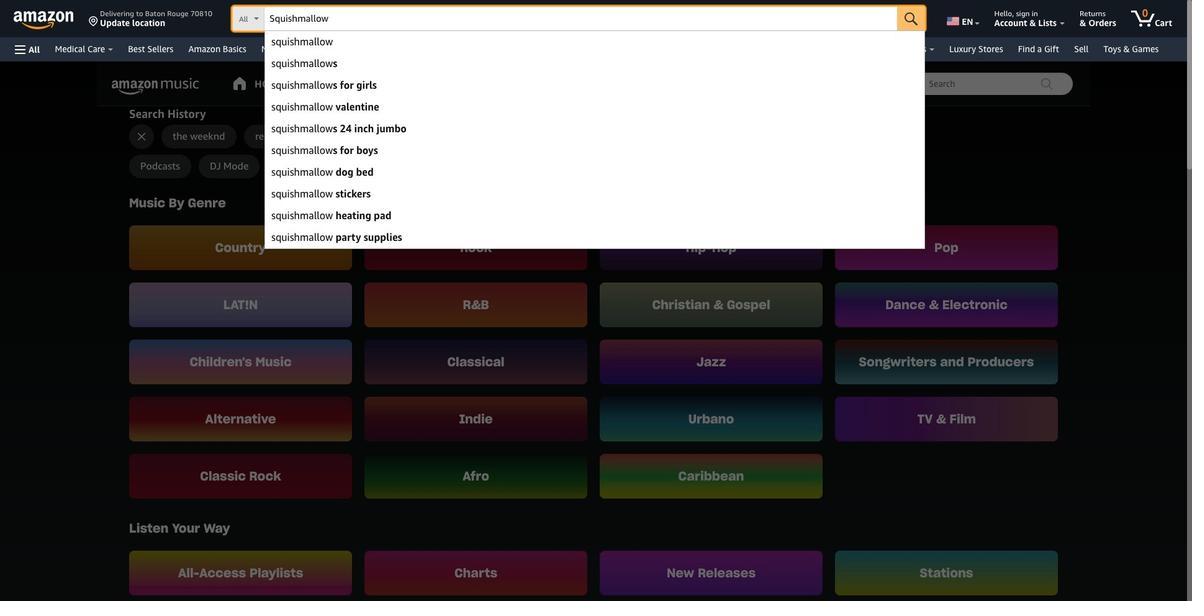 Task type: vqa. For each thing, say whether or not it's contained in the screenshot.
Amazon image on the left of the page
yes



Task type: locate. For each thing, give the bounding box(es) containing it.
none search field inside navigation navigation
[[232, 6, 925, 32]]

None submit
[[897, 6, 925, 31]]

navigation navigation
[[0, 0, 1187, 249]]

none submit inside navigation navigation
[[897, 6, 925, 31]]

Search Amazon text field
[[265, 7, 897, 30]]

None search field
[[232, 6, 925, 32]]



Task type: describe. For each thing, give the bounding box(es) containing it.
Search search field
[[914, 72, 1073, 95]]

amazon music image
[[112, 78, 199, 95]]

amazon image
[[14, 11, 74, 30]]



